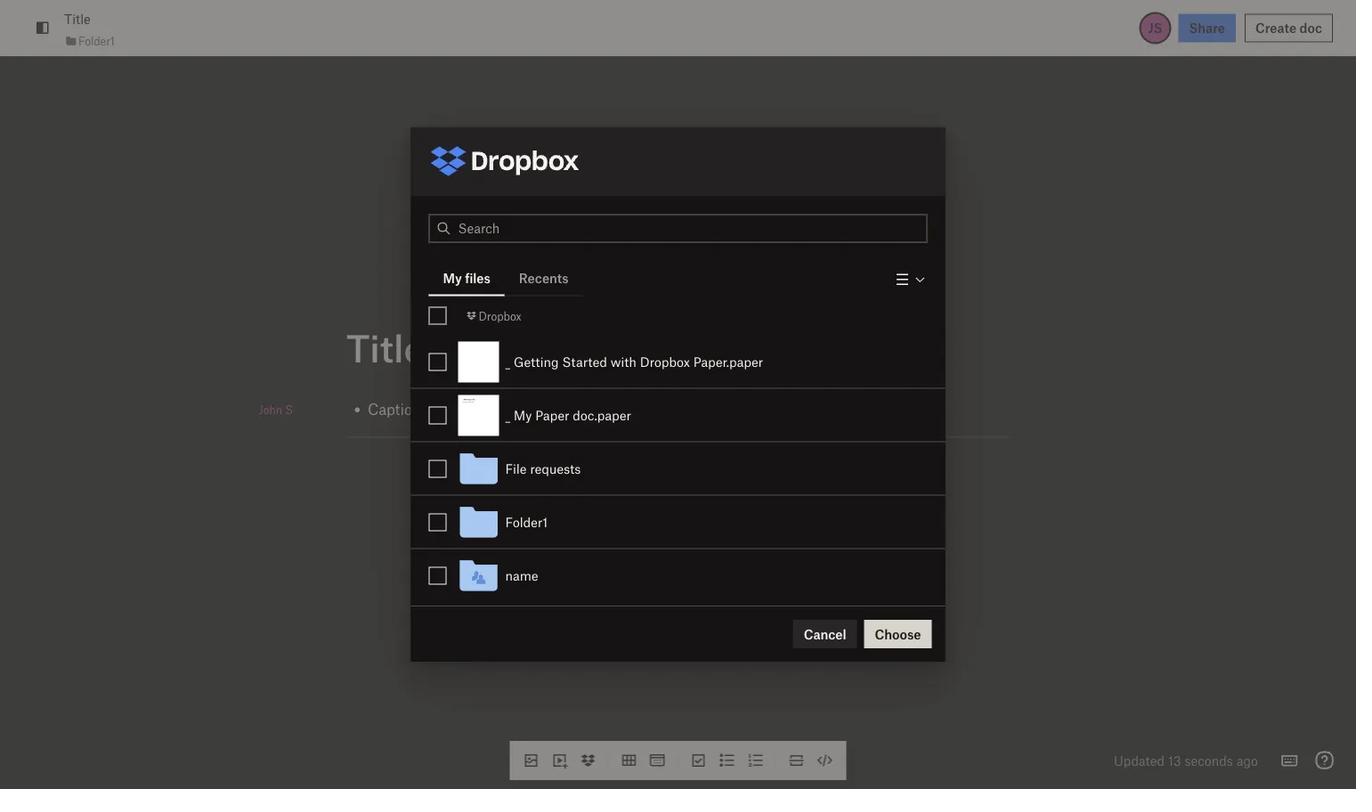Task type: locate. For each thing, give the bounding box(es) containing it.
recents tab
[[505, 261, 583, 295]]

my files
[[443, 270, 491, 286]]

folder1 up 'name'
[[506, 514, 548, 530]]

1 vertical spatial my
[[514, 408, 532, 423]]

1 vertical spatial title
[[347, 325, 424, 370]]

tab list
[[429, 261, 583, 296]]

name
[[506, 568, 539, 583]]

cancel button
[[793, 620, 857, 649]]

1 horizontal spatial folder1
[[506, 514, 548, 530]]

my
[[443, 270, 462, 286], [514, 408, 532, 423]]

dropbox
[[479, 309, 522, 322], [640, 354, 690, 370]]

0 horizontal spatial title
[[64, 11, 91, 27]]

1 vertical spatial _
[[506, 408, 510, 423]]

file
[[506, 461, 527, 477]]

create doc button
[[1245, 14, 1334, 42]]

title up the 'folder1' link at the left top of the page
[[64, 11, 91, 27]]

_
[[506, 354, 510, 370], [506, 408, 510, 423]]

0 vertical spatial folder1
[[78, 34, 115, 47]]

folder1 down title link
[[78, 34, 115, 47]]

create
[[1256, 20, 1297, 36]]

dropbox down files on the left of the page
[[479, 309, 522, 322]]

share button
[[1179, 14, 1236, 42]]

getting
[[514, 354, 559, 370]]

2 _ from the top
[[506, 408, 510, 423]]

my left files on the left of the page
[[443, 270, 462, 286]]

0 horizontal spatial folder1
[[78, 34, 115, 47]]

create doc
[[1256, 20, 1323, 36]]

_ for _ my paper doc.paper
[[506, 408, 510, 423]]

folder1 button
[[452, 496, 946, 549]]

files
[[465, 270, 491, 286]]

1 vertical spatial dropbox
[[640, 354, 690, 370]]

_ my paper doc.paper button
[[452, 389, 946, 442]]

paper
[[536, 408, 570, 423]]

updated 13 seconds ago
[[1114, 753, 1259, 768]]

_ for _ getting started with dropbox paper.paper
[[506, 354, 510, 370]]

_ getting started with dropbox paper.paper button
[[452, 335, 946, 389]]

folder1 link
[[64, 32, 115, 50]]

cancel
[[804, 626, 847, 642]]

my left paper
[[514, 408, 532, 423]]

_ left paper
[[506, 408, 510, 423]]

my inside tab
[[443, 270, 462, 286]]

1 horizontal spatial dropbox
[[640, 354, 690, 370]]

0 vertical spatial _
[[506, 354, 510, 370]]

title
[[64, 11, 91, 27], [347, 325, 424, 370]]

1 _ from the top
[[506, 354, 510, 370]]

js button
[[1140, 12, 1172, 44]]

folder1 inside button
[[506, 514, 548, 530]]

0 horizontal spatial dropbox
[[479, 309, 522, 322]]

_ left the getting
[[506, 354, 510, 370]]

title up caption
[[347, 325, 424, 370]]

file requests
[[506, 461, 581, 477]]

row group
[[411, 334, 946, 603]]

1 vertical spatial folder1
[[506, 514, 548, 530]]

tab list containing my files
[[429, 261, 583, 296]]

title link
[[64, 9, 91, 29]]

paper.paper
[[694, 354, 764, 370]]

dropbox right the with
[[640, 354, 690, 370]]

dropbox inside dropbox link
[[479, 309, 522, 322]]

my inside button
[[514, 408, 532, 423]]

0 vertical spatial dropbox
[[479, 309, 522, 322]]

share
[[1190, 20, 1226, 36]]

0 horizontal spatial my
[[443, 270, 462, 286]]

name button
[[452, 549, 946, 603]]

0 vertical spatial my
[[443, 270, 462, 286]]

1 horizontal spatial my
[[514, 408, 532, 423]]

js
[[1149, 20, 1163, 36]]

folder1
[[78, 34, 115, 47], [506, 514, 548, 530]]

folder1 for the 'folder1' link at the left top of the page
[[78, 34, 115, 47]]



Task type: vqa. For each thing, say whether or not it's contained in the screenshot.
row group containing _ Getting Started with Dropbox Paper.paper
yes



Task type: describe. For each thing, give the bounding box(es) containing it.
_ getting started with dropbox paper.paper
[[506, 354, 764, 370]]

13
[[1169, 753, 1182, 768]]

folder1 for folder1 button
[[506, 514, 548, 530]]

1 horizontal spatial title
[[347, 325, 424, 370]]

requests
[[530, 461, 581, 477]]

ago
[[1237, 753, 1259, 768]]

started
[[562, 354, 607, 370]]

file requests button
[[452, 442, 946, 496]]

Search text field
[[458, 215, 927, 242]]

doc
[[1300, 20, 1323, 36]]

dropbox inside _ getting started with dropbox paper.paper button
[[640, 354, 690, 370]]

row group containing _ getting started with dropbox paper.paper
[[411, 334, 946, 603]]

seconds
[[1185, 753, 1234, 768]]

recents
[[519, 270, 569, 286]]

with
[[611, 354, 637, 370]]

_ my paper doc.paper
[[506, 408, 632, 423]]

updated
[[1114, 753, 1165, 768]]

caption
[[368, 400, 421, 418]]

doc.paper
[[573, 408, 632, 423]]

0 vertical spatial title
[[64, 11, 91, 27]]

my files tab
[[429, 261, 505, 295]]

dropbox link
[[465, 307, 522, 325]]



